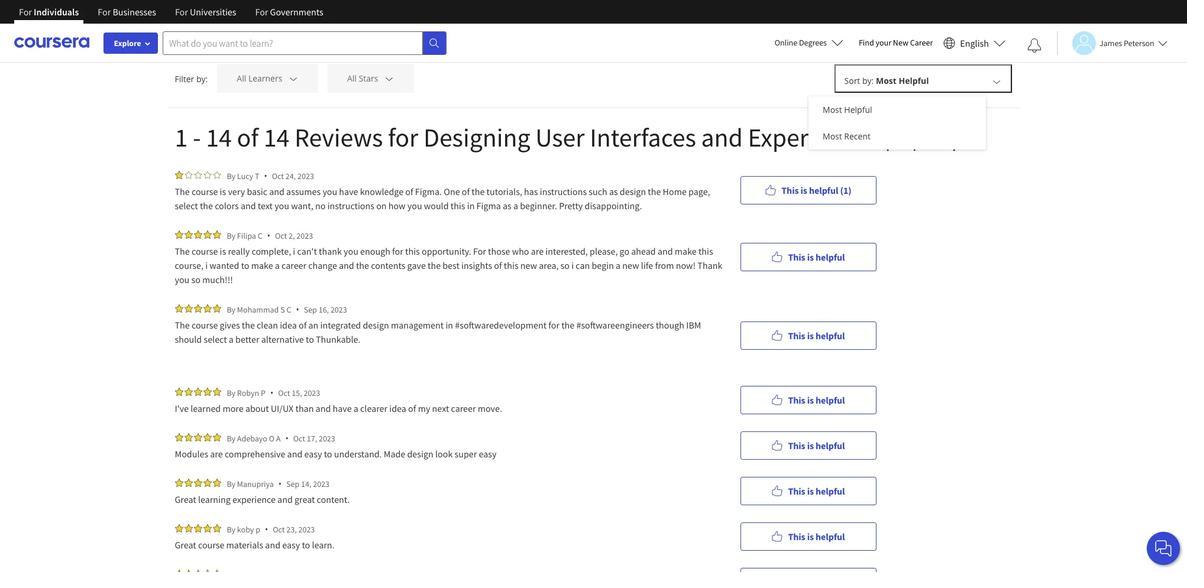 Task type: describe. For each thing, give the bounding box(es) containing it.
What do you want to learn? text field
[[163, 31, 423, 55]]

to inside the course is really complete, i can't thank you enough for this opportunity. for those who are interested, please, go ahead and make this course, i wanted to make a career change and the contents gave the best insights of this new area, so i can begin a new life from now! thank you so much!!!
[[241, 260, 249, 272]]

2 horizontal spatial easy
[[479, 448, 497, 460]]

made
[[384, 448, 405, 460]]

oct for have
[[278, 388, 290, 398]]

great learning experience and great content.
[[175, 494, 352, 506]]

in inside the course is very basic and assumes you have knowledge of figma. one of the tutorials, has instructions such as design the home page, select the colors and text you want, no instructions on how you would this in figma as a beginner. pretty disappointing.
[[467, 200, 475, 212]]

tutorials,
[[487, 186, 522, 198]]

in inside the course gives the clean idea of an integrated design management in #softwaredevelopment for the #softwareengineers though ibm should select a better alternative to thunkable.
[[446, 319, 453, 331]]

figma.
[[415, 186, 442, 198]]

1 horizontal spatial i
[[293, 246, 295, 257]]

this down who
[[504, 260, 519, 272]]

• right t
[[264, 170, 267, 182]]

comprehensive
[[225, 448, 285, 460]]

helpful for the course is really complete, i can't thank you enough for this opportunity. for those who are interested, please, go ahead and make this course, i wanted to make a career change and the contents gave the best insights of this new area, so i can begin a new life from now! thank you so much!!!
[[816, 251, 845, 263]]

0 vertical spatial most
[[876, 75, 897, 86]]

thank
[[698, 260, 723, 272]]

the for the course gives the clean idea of an integrated design management in #softwaredevelopment for the #softwareengineers though ibm should select a better alternative to thunkable.
[[175, 319, 190, 331]]

most for most recent
[[823, 131, 842, 142]]

easy for understand.
[[304, 448, 322, 460]]

text
[[258, 200, 273, 212]]

area,
[[539, 260, 559, 272]]

0 vertical spatial for
[[388, 121, 418, 154]]

basic
[[247, 186, 267, 198]]

content.
[[317, 494, 350, 506]]

3 star image from the left
[[213, 171, 221, 179]]

designing
[[424, 121, 530, 154]]

design inside the course is very basic and assumes you have knowledge of figma. one of the tutorials, has instructions such as design the home page, select the colors and text you want, no instructions on how you would this in figma as a beginner. pretty disappointing.
[[620, 186, 646, 198]]

select inside the course gives the clean idea of an integrated design management in #softwaredevelopment for the #softwareengineers though ibm should select a better alternative to thunkable.
[[204, 334, 227, 346]]

• right s
[[296, 304, 299, 315]]

(ui/ux)
[[882, 121, 960, 154]]

1 new from the left
[[521, 260, 537, 272]]

most for most helpful
[[823, 104, 842, 115]]

the left home
[[648, 186, 661, 198]]

your
[[876, 37, 892, 48]]

1 vertical spatial have
[[333, 403, 352, 415]]

english button
[[939, 24, 1011, 62]]

0 vertical spatial as
[[609, 186, 618, 198]]

16,
[[319, 304, 329, 315]]

figma
[[477, 200, 501, 212]]

mohammad
[[237, 304, 279, 315]]

this up thank at right top
[[699, 246, 713, 257]]

the for the course is very basic and assumes you have knowledge of figma. one of the tutorials, has instructions such as design the home page, select the colors and text you want, no instructions on how you would this in figma as a beginner. pretty disappointing.
[[175, 186, 190, 198]]

look
[[435, 448, 453, 460]]

chevron down image
[[991, 76, 1002, 87]]

the down enough
[[356, 260, 369, 272]]

the left best
[[428, 260, 441, 272]]

• right p
[[265, 524, 268, 535]]

is for great learning experience and great content.
[[807, 485, 814, 497]]

5 this is helpful from the top
[[788, 485, 845, 497]]

more
[[223, 403, 244, 415]]

• up great learning experience and great content.
[[279, 479, 282, 490]]

reviews
[[229, 23, 261, 34]]

an
[[309, 319, 319, 331]]

and up page,
[[701, 121, 743, 154]]

materials
[[226, 540, 263, 551]]

for inside the course is really complete, i can't thank you enough for this opportunity. for those who are interested, please, go ahead and make this course, i wanted to make a career change and the contents gave the best insights of this new area, so i can begin a new life from now! thank you so much!!!
[[473, 246, 486, 257]]

koby
[[237, 525, 254, 535]]

6 this is helpful button from the top
[[740, 523, 877, 551]]

for universities
[[175, 6, 236, 18]]

#softwaredevelopment
[[455, 319, 547, 331]]

2 chevron down image from the left
[[384, 74, 395, 84]]

of up how
[[405, 186, 413, 198]]

and down by lucy t • oct 24, 2023
[[269, 186, 285, 198]]

filter by:
[[175, 73, 208, 84]]

begin
[[592, 260, 614, 272]]

better
[[236, 334, 259, 346]]

online degrees button
[[765, 30, 853, 56]]

the left #softwareengineers
[[562, 319, 575, 331]]

great
[[295, 494, 315, 506]]

a down complete,
[[275, 260, 280, 272]]

next
[[432, 403, 449, 415]]

this inside the course is very basic and assumes you have knowledge of figma. one of the tutorials, has instructions such as design the home page, select the colors and text you want, no instructions on how you would this in figma as a beginner. pretty disappointing.
[[451, 200, 465, 212]]

1 horizontal spatial instructions
[[540, 186, 587, 198]]

see all 5 star reviews
[[175, 23, 261, 34]]

please,
[[590, 246, 618, 257]]

english
[[960, 37, 989, 49]]

by koby p • oct 23, 2023
[[227, 524, 315, 535]]

filter
[[175, 73, 194, 84]]

s
[[281, 304, 285, 315]]

and down basic
[[241, 200, 256, 212]]

i've
[[175, 403, 189, 415]]

2 new from the left
[[623, 260, 639, 272]]

for inside the course gives the clean idea of an integrated design management in #softwaredevelopment for the #softwareengineers though ibm should select a better alternative to thunkable.
[[549, 319, 560, 331]]

14,
[[301, 479, 311, 490]]

user
[[536, 121, 585, 154]]

0 horizontal spatial so
[[191, 274, 200, 286]]

is for i've learned more about ui/ux than and have a clearer idea of my next career move.
[[807, 394, 814, 406]]

and up from
[[658, 246, 673, 257]]

all
[[191, 23, 201, 34]]

for for governments
[[255, 6, 268, 18]]

really
[[228, 246, 250, 257]]

helpful for modules are comprehensive and easy to understand. made design look super easy
[[816, 440, 845, 452]]

management
[[391, 319, 444, 331]]

by for the course is very basic and assumes you have knowledge of figma. one of the tutorials, has instructions such as design the home page, select the colors and text you want, no instructions on how you would this in figma as a beginner. pretty disappointing.
[[227, 171, 236, 181]]

helpful for i've learned more about ui/ux than and have a clearer idea of my next career move.
[[816, 394, 845, 406]]

a inside the course is very basic and assumes you have knowledge of figma. one of the tutorials, has instructions such as design the home page, select the colors and text you want, no instructions on how you would this in figma as a beginner. pretty disappointing.
[[514, 200, 518, 212]]

this is helpful button for easy
[[740, 432, 877, 460]]

disappointing.
[[585, 200, 642, 212]]

enough
[[360, 246, 390, 257]]

is inside the course is very basic and assumes you have knowledge of figma. one of the tutorials, has instructions such as design the home page, select the colors and text you want, no instructions on how you would this in figma as a beginner. pretty disappointing.
[[220, 186, 226, 198]]

by robyn p • oct 15, 2023
[[227, 388, 320, 399]]

about
[[245, 403, 269, 415]]

now!
[[676, 260, 696, 272]]

for for individuals
[[19, 6, 32, 18]]

and down by adebayo o a • oct 17, 2023
[[287, 448, 303, 460]]

sep inside by manupriya • sep 14, 2023
[[286, 479, 300, 490]]

you up no
[[323, 186, 337, 198]]

ibm
[[686, 319, 701, 331]]

no
[[315, 200, 326, 212]]

alternative
[[261, 334, 304, 346]]

2 14 from the left
[[264, 121, 289, 154]]

to inside the course gives the clean idea of an integrated design management in #softwaredevelopment for the #softwareengineers though ibm should select a better alternative to thunkable.
[[306, 334, 314, 346]]

experiences
[[748, 121, 877, 154]]

and down by manupriya • sep 14, 2023 at the left bottom
[[278, 494, 293, 506]]

gave
[[407, 260, 426, 272]]

of up lucy
[[237, 121, 259, 154]]

this for i've learned more about ui/ux than and have a clearer idea of my next career move.
[[788, 394, 806, 406]]

i've learned more about ui/ux than and have a clearer idea of my next career move.
[[175, 403, 502, 415]]

this up gave
[[405, 246, 420, 257]]

one
[[444, 186, 460, 198]]

the left colors
[[200, 200, 213, 212]]

chat with us image
[[1154, 540, 1173, 559]]

2023 inside by filipa c • oct 2, 2023
[[297, 230, 313, 241]]

modules
[[175, 448, 208, 460]]

6 this is helpful from the top
[[788, 531, 845, 543]]

this for the course gives the clean idea of an integrated design management in #softwaredevelopment for the #softwareengineers though ibm should select a better alternative to thunkable.
[[788, 330, 806, 342]]

0 horizontal spatial as
[[503, 200, 512, 212]]

15,
[[292, 388, 302, 398]]

degrees
[[799, 37, 827, 48]]

by for great course materials and easy to learn.
[[227, 525, 236, 535]]

course for the course gives the clean idea of an integrated design management in #softwaredevelopment for the #softwareengineers though ibm should select a better alternative to thunkable.
[[192, 319, 218, 331]]

pretty
[[559, 200, 583, 212]]

complete,
[[252, 246, 291, 257]]

thank
[[319, 246, 342, 257]]

2023 inside by robyn p • oct 15, 2023
[[304, 388, 320, 398]]

0 horizontal spatial instructions
[[328, 200, 375, 212]]

this is helpful (1) button
[[740, 176, 877, 204]]

1 star image from the left
[[194, 171, 202, 179]]

you right text
[[275, 200, 289, 212]]

for businesses
[[98, 6, 156, 18]]

2 horizontal spatial i
[[572, 260, 574, 272]]

for governments
[[255, 6, 323, 18]]

much!!!
[[202, 274, 233, 286]]

by for modules are comprehensive and easy to understand. made design look super easy
[[227, 433, 236, 444]]

0 vertical spatial helpful
[[899, 75, 929, 86]]

james peterson
[[1100, 38, 1155, 48]]

very
[[228, 186, 245, 198]]

is for the course gives the clean idea of an integrated design management in #softwaredevelopment for the #softwareengineers though ibm should select a better alternative to thunkable.
[[807, 330, 814, 342]]

this for the course is really complete, i can't thank you enough for this opportunity. for those who are interested, please, go ahead and make this course, i wanted to make a career change and the contents gave the best insights of this new area, so i can begin a new life from now! thank you so much!!!
[[788, 251, 806, 263]]

a inside the course gives the clean idea of an integrated design management in #softwaredevelopment for the #softwareengineers though ibm should select a better alternative to thunkable.
[[229, 334, 234, 346]]

of right one
[[462, 186, 470, 198]]

this is helpful for easy
[[788, 440, 845, 452]]

course,
[[175, 260, 204, 272]]

by for great learning experience and great content.
[[227, 479, 236, 490]]

1 14 from the left
[[206, 121, 232, 154]]

1
[[175, 121, 188, 154]]

coursera image
[[14, 33, 89, 52]]

gives
[[220, 319, 240, 331]]

businesses
[[113, 6, 156, 18]]

c inside by filipa c • oct 2, 2023
[[258, 230, 263, 241]]

ui/ux
[[271, 403, 294, 415]]

understand.
[[334, 448, 382, 460]]

2023 inside by lucy t • oct 24, 2023
[[298, 171, 314, 181]]

c inside by mohammad s c • sep 16, 2023
[[287, 304, 291, 315]]

24,
[[286, 171, 296, 181]]

helpful inside menu item
[[845, 104, 872, 115]]

you right thank
[[344, 246, 358, 257]]

for inside the course is really complete, i can't thank you enough for this opportunity. for those who are interested, please, go ahead and make this course, i wanted to make a career change and the contents gave the best insights of this new area, so i can begin a new life from now! thank you so much!!!
[[392, 246, 403, 257]]

helpful for great learning experience and great content.
[[816, 485, 845, 497]]

filipa
[[237, 230, 256, 241]]

is for the course is very basic and assumes you have knowledge of figma. one of the tutorials, has instructions such as design the home page, select the colors and text you want, no instructions on how you would this in figma as a beginner. pretty disappointing.
[[801, 184, 808, 196]]

for individuals
[[19, 6, 79, 18]]

learn.
[[312, 540, 335, 551]]

learned
[[191, 403, 221, 415]]

the up figma
[[472, 186, 485, 198]]

is inside the course is really complete, i can't thank you enough for this opportunity. for those who are interested, please, go ahead and make this course, i wanted to make a career change and the contents gave the best insights of this new area, so i can begin a new life from now! thank you so much!!!
[[220, 246, 226, 257]]

a
[[276, 433, 281, 444]]



Task type: locate. For each thing, give the bounding box(es) containing it.
1 horizontal spatial select
[[204, 334, 227, 346]]

most helpful menu item
[[809, 96, 986, 123]]

in right management
[[446, 319, 453, 331]]

3 this is helpful button from the top
[[740, 386, 877, 414]]

1 vertical spatial are
[[210, 448, 223, 460]]

by: right 'sort'
[[863, 75, 874, 86]]

2 horizontal spatial star image
[[213, 171, 221, 179]]

2023 right 2,
[[297, 230, 313, 241]]

super
[[455, 448, 477, 460]]

1 horizontal spatial so
[[561, 260, 570, 272]]

1 vertical spatial most
[[823, 104, 842, 115]]

oct for you
[[272, 171, 284, 181]]

have left clearer
[[333, 403, 352, 415]]

course inside the course is very basic and assumes you have knowledge of figma. one of the tutorials, has instructions such as design the home page, select the colors and text you want, no instructions on how you would this in figma as a beginner. pretty disappointing.
[[192, 186, 218, 198]]

the inside the course is really complete, i can't thank you enough for this opportunity. for those who are interested, please, go ahead and make this course, i wanted to make a career change and the contents gave the best insights of this new area, so i can begin a new life from now! thank you so much!!!
[[175, 246, 190, 257]]

0 horizontal spatial design
[[363, 319, 389, 331]]

for up knowledge
[[388, 121, 418, 154]]

1 chevron down image from the left
[[288, 74, 299, 84]]

contents
[[371, 260, 406, 272]]

0 vertical spatial design
[[620, 186, 646, 198]]

explore
[[114, 38, 141, 49]]

most inside menu item
[[823, 131, 842, 142]]

1 horizontal spatial idea
[[389, 403, 406, 415]]

3 this is helpful from the top
[[788, 394, 845, 406]]

adebayo
[[237, 433, 267, 444]]

•
[[264, 170, 267, 182], [267, 230, 270, 241], [296, 304, 299, 315], [270, 388, 273, 399], [285, 433, 289, 444], [279, 479, 282, 490], [265, 524, 268, 535]]

1 vertical spatial instructions
[[328, 200, 375, 212]]

1 horizontal spatial by:
[[863, 75, 874, 86]]

most inside menu item
[[823, 104, 842, 115]]

a
[[514, 200, 518, 212], [275, 260, 280, 272], [616, 260, 621, 272], [229, 334, 234, 346], [354, 403, 358, 415]]

2023 right 16,
[[331, 304, 347, 315]]

career inside the course is really complete, i can't thank you enough for this opportunity. for those who are interested, please, go ahead and make this course, i wanted to make a career change and the contents gave the best insights of this new area, so i can begin a new life from now! thank you so much!!!
[[282, 260, 307, 272]]

the down star image
[[175, 186, 190, 198]]

2023 right 24,
[[298, 171, 314, 181]]

explore button
[[104, 33, 158, 54]]

is for great course materials and easy to learn.
[[807, 531, 814, 543]]

this for modules are comprehensive and easy to understand. made design look super easy
[[788, 440, 806, 452]]

is for the course is really complete, i can't thank you enough for this opportunity. for those who are interested, please, go ahead and make this course, i wanted to make a career change and the contents gave the best insights of this new area, so i can begin a new life from now! thank you so much!!!
[[807, 251, 814, 263]]

new
[[893, 37, 909, 48]]

have inside the course is very basic and assumes you have knowledge of figma. one of the tutorials, has instructions such as design the home page, select the colors and text you want, no instructions on how you would this in figma as a beginner. pretty disappointing.
[[339, 186, 358, 198]]

2 by from the top
[[227, 230, 236, 241]]

by
[[227, 171, 236, 181], [227, 230, 236, 241], [227, 304, 236, 315], [227, 388, 236, 398], [227, 433, 236, 444], [227, 479, 236, 490], [227, 525, 236, 535]]

by left "filipa"
[[227, 230, 236, 241]]

0 horizontal spatial 14
[[206, 121, 232, 154]]

a left clearer
[[354, 403, 358, 415]]

universities
[[190, 6, 236, 18]]

0 vertical spatial career
[[282, 260, 307, 272]]

for right #softwaredevelopment
[[549, 319, 560, 331]]

recent
[[845, 131, 871, 142]]

2023 right 17,
[[319, 433, 335, 444]]

oct inside by adebayo o a • oct 17, 2023
[[293, 433, 305, 444]]

• up complete,
[[267, 230, 270, 241]]

great course materials and easy to learn.
[[175, 540, 335, 551]]

course for great course materials and easy to learn.
[[198, 540, 224, 551]]

life
[[641, 260, 653, 272]]

this down one
[[451, 200, 465, 212]]

2023 right 15,
[[304, 388, 320, 398]]

easy right super
[[479, 448, 497, 460]]

new down go
[[623, 260, 639, 272]]

career down can't
[[282, 260, 307, 272]]

see all 5 star reviews button
[[175, 8, 273, 49]]

0 horizontal spatial i
[[205, 260, 208, 272]]

0 horizontal spatial by:
[[196, 73, 208, 84]]

idea inside the course gives the clean idea of an integrated design management in #softwaredevelopment for the #softwareengineers though ibm should select a better alternative to thunkable.
[[280, 319, 297, 331]]

by inside by filipa c • oct 2, 2023
[[227, 230, 236, 241]]

how
[[389, 200, 406, 212]]

and down thank
[[339, 260, 354, 272]]

0 horizontal spatial star image
[[194, 171, 202, 179]]

this is helpful for in
[[788, 330, 845, 342]]

wanted
[[210, 260, 239, 272]]

by inside the by koby p • oct 23, 2023
[[227, 525, 236, 535]]

a down gives
[[229, 334, 234, 346]]

2 the from the top
[[175, 246, 190, 257]]

4 this is helpful button from the top
[[740, 432, 877, 460]]

so down course,
[[191, 274, 200, 286]]

1 the from the top
[[175, 186, 190, 198]]

by manupriya • sep 14, 2023
[[227, 479, 330, 490]]

0 vertical spatial are
[[531, 246, 544, 257]]

4 by from the top
[[227, 388, 236, 398]]

by: for filter
[[196, 73, 208, 84]]

by left adebayo
[[227, 433, 236, 444]]

course left materials
[[198, 540, 224, 551]]

2 vertical spatial for
[[549, 319, 560, 331]]

filled star image
[[175, 171, 183, 179], [175, 231, 183, 239], [184, 231, 193, 239], [213, 231, 221, 239], [194, 305, 202, 313], [203, 305, 212, 313], [213, 305, 221, 313], [184, 388, 193, 396], [213, 388, 221, 396], [184, 434, 193, 442], [184, 479, 193, 488], [194, 479, 202, 488], [203, 479, 212, 488], [175, 525, 183, 533], [194, 525, 202, 533], [213, 525, 221, 533], [184, 570, 193, 573]]

a right begin
[[616, 260, 621, 272]]

1 horizontal spatial in
[[467, 200, 475, 212]]

2 horizontal spatial design
[[620, 186, 646, 198]]

o
[[269, 433, 275, 444]]

this
[[451, 200, 465, 212], [405, 246, 420, 257], [699, 246, 713, 257], [504, 260, 519, 272]]

are right modules
[[210, 448, 223, 460]]

star image
[[184, 171, 193, 179]]

this is helpful for this
[[788, 251, 845, 263]]

to left learn.
[[302, 540, 310, 551]]

course up course,
[[192, 246, 218, 257]]

most recent menu item
[[809, 123, 986, 150]]

for for universities
[[175, 6, 188, 18]]

james peterson button
[[1057, 31, 1168, 55]]

1 vertical spatial so
[[191, 274, 200, 286]]

for left individuals
[[19, 6, 32, 18]]

the
[[175, 186, 190, 198], [175, 246, 190, 257], [175, 319, 190, 331]]

idea up alternative
[[280, 319, 297, 331]]

find your new career
[[859, 37, 933, 48]]

by left lucy
[[227, 171, 236, 181]]

by filipa c • oct 2, 2023
[[227, 230, 313, 241]]

find
[[859, 37, 874, 48]]

helpful for the course gives the clean idea of an integrated design management in #softwaredevelopment for the #softwareengineers though ibm should select a better alternative to thunkable.
[[816, 330, 845, 342]]

most up most helpful menu item
[[876, 75, 897, 86]]

helpful
[[899, 75, 929, 86], [845, 104, 872, 115]]

oct inside the by koby p • oct 23, 2023
[[273, 525, 285, 535]]

find your new career link
[[853, 35, 939, 50]]

course inside the course is really complete, i can't thank you enough for this opportunity. for those who are interested, please, go ahead and make this course, i wanted to make a career change and the contents gave the best insights of this new area, so i can begin a new life from now! thank you so much!!!
[[192, 246, 218, 257]]

than
[[296, 403, 314, 415]]

p
[[261, 388, 266, 398]]

make up now!
[[675, 246, 697, 257]]

by inside by robyn p • oct 15, 2023
[[227, 388, 236, 398]]

0 vertical spatial great
[[175, 494, 196, 506]]

of
[[237, 121, 259, 154], [405, 186, 413, 198], [462, 186, 470, 198], [494, 260, 502, 272], [299, 319, 307, 331], [408, 403, 416, 415]]

home
[[663, 186, 687, 198]]

by adebayo o a • oct 17, 2023
[[227, 433, 335, 444]]

ahead
[[631, 246, 656, 257]]

by inside by adebayo o a • oct 17, 2023
[[227, 433, 236, 444]]

0 horizontal spatial make
[[251, 260, 273, 272]]

for
[[388, 121, 418, 154], [392, 246, 403, 257], [549, 319, 560, 331]]

easy for learn.
[[282, 540, 300, 551]]

1 horizontal spatial are
[[531, 246, 544, 257]]

by inside by lucy t • oct 24, 2023
[[227, 171, 236, 181]]

sort
[[845, 75, 860, 86]]

course up should
[[192, 319, 218, 331]]

and
[[701, 121, 743, 154], [269, 186, 285, 198], [241, 200, 256, 212], [658, 246, 673, 257], [339, 260, 354, 272], [316, 403, 331, 415], [287, 448, 303, 460], [278, 494, 293, 506], [265, 540, 280, 551]]

0 horizontal spatial select
[[175, 200, 198, 212]]

the up better
[[242, 319, 255, 331]]

knowledge
[[360, 186, 404, 198]]

2 star image from the left
[[203, 171, 212, 179]]

design inside the course gives the clean idea of an integrated design management in #softwaredevelopment for the #softwareengineers though ibm should select a better alternative to thunkable.
[[363, 319, 389, 331]]

helpful up the recent
[[845, 104, 872, 115]]

0 vertical spatial make
[[675, 246, 697, 257]]

by for i've learned more about ui/ux than and have a clearer idea of my next career move.
[[227, 388, 236, 398]]

course for the course is really complete, i can't thank you enough for this opportunity. for those who are interested, please, go ahead and make this course, i wanted to make a career change and the contents gave the best insights of this new area, so i can begin a new life from now! thank you so much!!!
[[192, 246, 218, 257]]

this inside button
[[782, 184, 799, 196]]

james
[[1100, 38, 1123, 48]]

0 vertical spatial instructions
[[540, 186, 587, 198]]

my
[[418, 403, 430, 415]]

instructions up 'pretty'
[[540, 186, 587, 198]]

the inside the course is very basic and assumes you have knowledge of figma. one of the tutorials, has instructions such as design the home page, select the colors and text you want, no instructions on how you would this in figma as a beginner. pretty disappointing.
[[175, 186, 190, 198]]

5 by from the top
[[227, 433, 236, 444]]

None search field
[[163, 31, 447, 55]]

in
[[467, 200, 475, 212], [446, 319, 453, 331]]

oct
[[272, 171, 284, 181], [275, 230, 287, 241], [278, 388, 290, 398], [293, 433, 305, 444], [273, 525, 285, 535]]

helpful for great course materials and easy to learn.
[[816, 531, 845, 543]]

2 vertical spatial most
[[823, 131, 842, 142]]

and right than
[[316, 403, 331, 415]]

2023 inside the by koby p • oct 23, 2023
[[298, 525, 315, 535]]

peterson
[[1124, 38, 1155, 48]]

modules are comprehensive and easy to understand. made design look super easy
[[175, 448, 497, 460]]

3 by from the top
[[227, 304, 236, 315]]

experience
[[233, 494, 276, 506]]

0 vertical spatial c
[[258, 230, 263, 241]]

i left can
[[572, 260, 574, 272]]

1 horizontal spatial sep
[[304, 304, 317, 315]]

3 the from the top
[[175, 319, 190, 331]]

by up more
[[227, 388, 236, 398]]

2023 inside by mohammad s c • sep 16, 2023
[[331, 304, 347, 315]]

and down the by koby p • oct 23, 2023
[[265, 540, 280, 551]]

oct left 23,
[[273, 525, 285, 535]]

you down course,
[[175, 274, 190, 286]]

0 horizontal spatial idea
[[280, 319, 297, 331]]

show notifications image
[[1028, 38, 1042, 53]]

for up the insights
[[473, 246, 486, 257]]

by inside by manupriya • sep 14, 2023
[[227, 479, 236, 490]]

select inside the course is very basic and assumes you have knowledge of figma. one of the tutorials, has instructions such as design the home page, select the colors and text you want, no instructions on how you would this in figma as a beginner. pretty disappointing.
[[175, 200, 198, 212]]

5
[[204, 23, 208, 34]]

as down the tutorials,
[[503, 200, 512, 212]]

1 horizontal spatial chevron down image
[[384, 74, 395, 84]]

17,
[[307, 433, 317, 444]]

1 horizontal spatial helpful
[[899, 75, 929, 86]]

0 horizontal spatial helpful
[[845, 104, 872, 115]]

is for modules are comprehensive and easy to understand. made design look super easy
[[807, 440, 814, 452]]

7 by from the top
[[227, 525, 236, 535]]

0 vertical spatial the
[[175, 186, 190, 198]]

0 horizontal spatial chevron down image
[[288, 74, 299, 84]]

this is helpful button for in
[[740, 322, 877, 350]]

oct inside by lucy t • oct 24, 2023
[[272, 171, 284, 181]]

0 vertical spatial so
[[561, 260, 570, 272]]

the for the course is really complete, i can't thank you enough for this opportunity. for those who are interested, please, go ahead and make this course, i wanted to make a career change and the contents gave the best insights of this new area, so i can begin a new life from now! thank you so much!!!
[[175, 246, 190, 257]]

sep left 14,
[[286, 479, 300, 490]]

1 horizontal spatial easy
[[304, 448, 322, 460]]

integrated
[[320, 319, 361, 331]]

oct inside by filipa c • oct 2, 2023
[[275, 230, 287, 241]]

design left look
[[407, 448, 434, 460]]

0 horizontal spatial sep
[[286, 479, 300, 490]]

0 horizontal spatial easy
[[282, 540, 300, 551]]

of inside the course is really complete, i can't thank you enough for this opportunity. for those who are interested, please, go ahead and make this course, i wanted to make a career change and the contents gave the best insights of this new area, so i can begin a new life from now! thank you so much!!!
[[494, 260, 502, 272]]

2023
[[298, 171, 314, 181], [297, 230, 313, 241], [331, 304, 347, 315], [304, 388, 320, 398], [319, 433, 335, 444], [313, 479, 330, 490], [298, 525, 315, 535]]

is inside the this is helpful (1) button
[[801, 184, 808, 196]]

though
[[656, 319, 685, 331]]

1 vertical spatial in
[[446, 319, 453, 331]]

1 vertical spatial great
[[175, 540, 196, 551]]

1 vertical spatial c
[[287, 304, 291, 315]]

1 horizontal spatial star image
[[203, 171, 212, 179]]

chevron down image
[[288, 74, 299, 84], [384, 74, 395, 84]]

helpful inside button
[[809, 184, 839, 196]]

menu
[[809, 96, 986, 150]]

0 vertical spatial in
[[467, 200, 475, 212]]

#softwareengineers
[[577, 319, 654, 331]]

design up disappointing.
[[620, 186, 646, 198]]

great
[[175, 494, 196, 506], [175, 540, 196, 551]]

6 by from the top
[[227, 479, 236, 490]]

by: right "filter" on the top left of the page
[[196, 73, 208, 84]]

• right a
[[285, 433, 289, 444]]

the up should
[[175, 319, 190, 331]]

sep inside by mohammad s c • sep 16, 2023
[[304, 304, 317, 315]]

are inside the course is really complete, i can't thank you enough for this opportunity. for those who are interested, please, go ahead and make this course, i wanted to make a career change and the contents gave the best insights of this new area, so i can begin a new life from now! thank you so much!!!
[[531, 246, 544, 257]]

oct for thank
[[275, 230, 287, 241]]

2 vertical spatial design
[[407, 448, 434, 460]]

select down star image
[[175, 200, 198, 212]]

1 this is helpful button from the top
[[740, 243, 877, 271]]

course for the course is very basic and assumes you have knowledge of figma. one of the tutorials, has instructions such as design the home page, select the colors and text you want, no instructions on how you would this in figma as a beginner. pretty disappointing.
[[192, 186, 218, 198]]

oct left 17,
[[293, 433, 305, 444]]

most up most recent
[[823, 104, 842, 115]]

of left an
[[299, 319, 307, 331]]

filled star image
[[194, 231, 202, 239], [203, 231, 212, 239], [175, 305, 183, 313], [184, 305, 193, 313], [175, 388, 183, 396], [194, 388, 202, 396], [203, 388, 212, 396], [175, 434, 183, 442], [194, 434, 202, 442], [203, 434, 212, 442], [213, 434, 221, 442], [175, 479, 183, 488], [213, 479, 221, 488], [184, 525, 193, 533], [203, 525, 212, 533], [175, 570, 183, 573], [194, 570, 202, 573], [203, 570, 212, 573], [213, 570, 221, 573]]

sep left 16,
[[304, 304, 317, 315]]

select down gives
[[204, 334, 227, 346]]

oct left 15,
[[278, 388, 290, 398]]

is
[[801, 184, 808, 196], [220, 186, 226, 198], [220, 246, 226, 257], [807, 251, 814, 263], [807, 330, 814, 342], [807, 394, 814, 406], [807, 440, 814, 452], [807, 485, 814, 497], [807, 531, 814, 543]]

this for great course materials and easy to learn.
[[788, 531, 806, 543]]

want,
[[291, 200, 313, 212]]

1 vertical spatial idea
[[389, 403, 406, 415]]

c right s
[[287, 304, 291, 315]]

course inside the course gives the clean idea of an integrated design management in #softwaredevelopment for the #softwareengineers though ibm should select a better alternative to thunkable.
[[192, 319, 218, 331]]

to left understand.
[[324, 448, 332, 460]]

the inside the course gives the clean idea of an integrated design management in #softwaredevelopment for the #softwareengineers though ibm should select a better alternative to thunkable.
[[175, 319, 190, 331]]

page,
[[689, 186, 710, 198]]

menu containing most helpful
[[809, 96, 986, 150]]

1 horizontal spatial new
[[623, 260, 639, 272]]

most left the recent
[[823, 131, 842, 142]]

0 vertical spatial have
[[339, 186, 358, 198]]

for for businesses
[[98, 6, 111, 18]]

by up gives
[[227, 304, 236, 315]]

0 vertical spatial idea
[[280, 319, 297, 331]]

by for the course gives the clean idea of an integrated design management in #softwaredevelopment for the #softwareengineers though ibm should select a better alternative to thunkable.
[[227, 304, 236, 315]]

1 vertical spatial make
[[251, 260, 273, 272]]

thunkable.
[[316, 334, 361, 346]]

of left my
[[408, 403, 416, 415]]

interfaces
[[590, 121, 696, 154]]

star
[[210, 23, 227, 34]]

online degrees
[[775, 37, 827, 48]]

should
[[175, 334, 202, 346]]

have
[[339, 186, 358, 198], [333, 403, 352, 415]]

1 horizontal spatial career
[[451, 403, 476, 415]]

helpful for the course is very basic and assumes you have knowledge of figma. one of the tutorials, has instructions such as design the home page, select the colors and text you want, no instructions on how you would this in figma as a beginner. pretty disappointing.
[[809, 184, 839, 196]]

to down an
[[306, 334, 314, 346]]

of inside the course gives the clean idea of an integrated design management in #softwaredevelopment for the #softwareengineers though ibm should select a better alternative to thunkable.
[[299, 319, 307, 331]]

this for the course is very basic and assumes you have knowledge of figma. one of the tutorials, has instructions such as design the home page, select the colors and text you want, no instructions on how you would this in figma as a beginner. pretty disappointing.
[[782, 184, 799, 196]]

1 horizontal spatial as
[[609, 186, 618, 198]]

1 vertical spatial select
[[204, 334, 227, 346]]

design right integrated
[[363, 319, 389, 331]]

the up course,
[[175, 246, 190, 257]]

1 horizontal spatial design
[[407, 448, 434, 460]]

1 by from the top
[[227, 171, 236, 181]]

oct left 24,
[[272, 171, 284, 181]]

by for the course is really complete, i can't thank you enough for this opportunity. for those who are interested, please, go ahead and make this course, i wanted to make a career change and the contents gave the best insights of this new area, so i can begin a new life from now! thank you so much!!!
[[227, 230, 236, 241]]

banner navigation
[[9, 0, 333, 33]]

star image
[[194, 171, 202, 179], [203, 171, 212, 179], [213, 171, 221, 179]]

you right how
[[408, 200, 422, 212]]

0 horizontal spatial new
[[521, 260, 537, 272]]

1 vertical spatial helpful
[[845, 104, 872, 115]]

14
[[206, 121, 232, 154], [264, 121, 289, 154]]

oct left 2,
[[275, 230, 287, 241]]

1 horizontal spatial 14
[[264, 121, 289, 154]]

1 this is helpful from the top
[[788, 251, 845, 263]]

1 vertical spatial design
[[363, 319, 389, 331]]

have left knowledge
[[339, 186, 358, 198]]

this is helpful button for this
[[740, 243, 877, 271]]

0 horizontal spatial c
[[258, 230, 263, 241]]

of down those
[[494, 260, 502, 272]]

great for great learning experience and great content.
[[175, 494, 196, 506]]

2023 inside by adebayo o a • oct 17, 2023
[[319, 433, 335, 444]]

easy down 23,
[[282, 540, 300, 551]]

in left figma
[[467, 200, 475, 212]]

2023 inside by manupriya • sep 14, 2023
[[313, 479, 330, 490]]

oct inside by robyn p • oct 15, 2023
[[278, 388, 290, 398]]

2 great from the top
[[175, 540, 196, 551]]

i left can't
[[293, 246, 295, 257]]

0 horizontal spatial in
[[446, 319, 453, 331]]

this is helpful for of
[[788, 394, 845, 406]]

lucy
[[237, 171, 253, 181]]

idea right clearer
[[389, 403, 406, 415]]

by: for sort
[[863, 75, 874, 86]]

such
[[589, 186, 607, 198]]

on
[[376, 200, 387, 212]]

this is helpful button for of
[[740, 386, 877, 414]]

by left koby
[[227, 525, 236, 535]]

great for great course materials and easy to learn.
[[175, 540, 196, 551]]

are right who
[[531, 246, 544, 257]]

this is helpful
[[788, 251, 845, 263], [788, 330, 845, 342], [788, 394, 845, 406], [788, 440, 845, 452], [788, 485, 845, 497], [788, 531, 845, 543]]

you
[[323, 186, 337, 198], [275, 200, 289, 212], [408, 200, 422, 212], [344, 246, 358, 257], [175, 274, 190, 286]]

2 vertical spatial the
[[175, 319, 190, 331]]

easy down 17,
[[304, 448, 322, 460]]

career
[[282, 260, 307, 272], [451, 403, 476, 415]]

this is helpful (1)
[[782, 184, 852, 196]]

0 horizontal spatial are
[[210, 448, 223, 460]]

can't
[[297, 246, 317, 257]]

0 vertical spatial sep
[[304, 304, 317, 315]]

2 this is helpful button from the top
[[740, 322, 877, 350]]

to down really
[[241, 260, 249, 272]]

by inside by mohammad s c • sep 16, 2023
[[227, 304, 236, 315]]

this for great learning experience and great content.
[[788, 485, 806, 497]]

make
[[675, 246, 697, 257], [251, 260, 273, 272]]

1 vertical spatial career
[[451, 403, 476, 415]]

1 vertical spatial the
[[175, 246, 190, 257]]

has
[[524, 186, 538, 198]]

select
[[175, 200, 198, 212], [204, 334, 227, 346]]

0 horizontal spatial career
[[282, 260, 307, 272]]

4 this is helpful from the top
[[788, 440, 845, 452]]

course down star image
[[192, 186, 218, 198]]

robyn
[[237, 388, 259, 398]]

1 horizontal spatial c
[[287, 304, 291, 315]]

sort by: most helpful
[[845, 75, 929, 86]]

2 this is helpful from the top
[[788, 330, 845, 342]]

0 vertical spatial select
[[175, 200, 198, 212]]

• right the p
[[270, 388, 273, 399]]

for up contents
[[392, 246, 403, 257]]

1 great from the top
[[175, 494, 196, 506]]

5 this is helpful button from the top
[[740, 477, 877, 506]]

instructions right no
[[328, 200, 375, 212]]

online
[[775, 37, 798, 48]]

1 vertical spatial as
[[503, 200, 512, 212]]

1 vertical spatial for
[[392, 246, 403, 257]]

1 horizontal spatial make
[[675, 246, 697, 257]]

a down the tutorials,
[[514, 200, 518, 212]]

1 vertical spatial sep
[[286, 479, 300, 490]]

by lucy t • oct 24, 2023
[[227, 170, 314, 182]]



Task type: vqa. For each thing, say whether or not it's contained in the screenshot.


